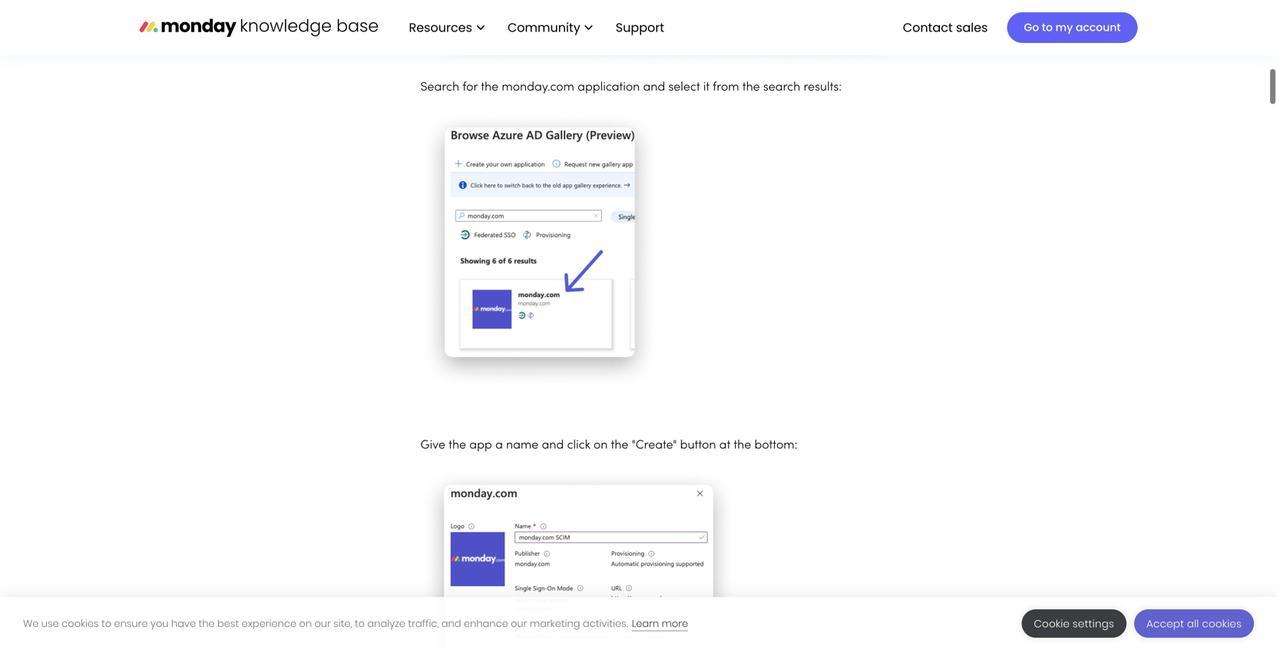 Task type: locate. For each thing, give the bounding box(es) containing it.
the left best
[[199, 617, 215, 631]]

settings
[[1073, 617, 1115, 632]]

cookie settings button
[[1022, 610, 1127, 639]]

on right click
[[594, 440, 608, 452]]

group_9__18_.png image
[[421, 111, 660, 389]]

cookies
[[62, 617, 99, 631], [1203, 617, 1243, 632]]

cookies right the "all"
[[1203, 617, 1243, 632]]

monday.com logo image
[[139, 11, 378, 43]]

and inside dialog
[[442, 617, 461, 631]]

0 horizontal spatial cookies
[[62, 617, 99, 631]]

the inside dialog
[[199, 617, 215, 631]]

our right enhance
[[511, 617, 527, 631]]

1 horizontal spatial and
[[542, 440, 564, 452]]

the left app
[[449, 440, 466, 452]]

analyze
[[368, 617, 406, 631]]

use
[[41, 617, 59, 631]]

the right for
[[481, 82, 499, 93]]

contact
[[903, 19, 953, 36]]

our
[[315, 617, 331, 631], [511, 617, 527, 631]]

cookie
[[1035, 617, 1070, 632]]

learn more link
[[632, 617, 689, 632]]

2 horizontal spatial to
[[1043, 20, 1053, 35]]

1 vertical spatial and
[[542, 440, 564, 452]]

the
[[481, 82, 499, 93], [743, 82, 760, 93], [449, 440, 466, 452], [611, 440, 629, 452], [734, 440, 752, 452], [199, 617, 215, 631]]

ensure
[[114, 617, 148, 631]]

you
[[150, 617, 169, 631]]

dialog
[[0, 598, 1278, 651]]

resources
[[409, 19, 473, 36]]

go
[[1025, 20, 1040, 35]]

cookies inside button
[[1203, 617, 1243, 632]]

list
[[394, 0, 677, 55]]

and left select
[[644, 82, 666, 93]]

best
[[217, 617, 239, 631]]

2 cookies from the left
[[1203, 617, 1243, 632]]

1 horizontal spatial cookies
[[1203, 617, 1243, 632]]

on
[[594, 440, 608, 452], [299, 617, 312, 631]]

to right go
[[1043, 20, 1053, 35]]

and for name
[[542, 440, 564, 452]]

to
[[1043, 20, 1053, 35], [101, 617, 111, 631], [355, 617, 365, 631]]

click
[[567, 440, 591, 452]]

and left click
[[542, 440, 564, 452]]

it
[[704, 82, 710, 93]]

sales
[[957, 19, 988, 36]]

on right experience at bottom
[[299, 617, 312, 631]]

1 cookies from the left
[[62, 617, 99, 631]]

cookies for use
[[62, 617, 99, 631]]

0 horizontal spatial on
[[299, 617, 312, 631]]

our left site,
[[315, 617, 331, 631]]

"
[[632, 440, 636, 452]]

0 horizontal spatial and
[[442, 617, 461, 631]]

1 horizontal spatial on
[[594, 440, 608, 452]]

0 horizontal spatial our
[[315, 617, 331, 631]]

contact sales link
[[896, 14, 996, 41]]

the right from
[[743, 82, 760, 93]]

my
[[1056, 20, 1074, 35]]

at
[[720, 440, 731, 452]]

main element
[[394, 0, 1138, 55]]

2 vertical spatial and
[[442, 617, 461, 631]]

the left "
[[611, 440, 629, 452]]

search
[[764, 82, 801, 93]]

1 horizontal spatial our
[[511, 617, 527, 631]]

list containing resources
[[394, 0, 677, 55]]

and right traffic, on the left bottom of page
[[442, 617, 461, 631]]

to left ensure at the left
[[101, 617, 111, 631]]

to right site,
[[355, 617, 365, 631]]

accept all cookies
[[1147, 617, 1243, 632]]

0 vertical spatial and
[[644, 82, 666, 93]]

contact sales
[[903, 19, 988, 36]]

2 horizontal spatial and
[[644, 82, 666, 93]]

account
[[1076, 20, 1122, 35]]

cookie settings
[[1035, 617, 1115, 632]]

we
[[23, 617, 39, 631]]

go to my account link
[[1008, 12, 1138, 43]]

app
[[470, 440, 492, 452]]

and for application
[[644, 82, 666, 93]]

support link
[[608, 14, 677, 41], [616, 19, 669, 36]]

cookies right use
[[62, 617, 99, 631]]

and
[[644, 82, 666, 93], [542, 440, 564, 452], [442, 617, 461, 631]]



Task type: describe. For each thing, give the bounding box(es) containing it.
dialog containing cookie settings
[[0, 598, 1278, 651]]

from
[[713, 82, 740, 93]]

the right at
[[734, 440, 752, 452]]

community
[[508, 19, 581, 36]]

search
[[421, 82, 460, 93]]

have
[[171, 617, 196, 631]]

for
[[463, 82, 478, 93]]

experience
[[242, 617, 297, 631]]

group_9__17_.png image
[[421, 0, 913, 64]]

accept
[[1147, 617, 1185, 632]]

site,
[[334, 617, 352, 631]]

all
[[1188, 617, 1200, 632]]

name
[[506, 440, 539, 452]]

search for the monday.com application and select it from the search results:
[[421, 82, 842, 93]]

button
[[681, 440, 717, 452]]

1 vertical spatial on
[[299, 617, 312, 631]]

resources link
[[402, 14, 493, 41]]

group_9__19_.png image
[[421, 469, 737, 651]]

monday.com
[[502, 82, 575, 93]]

give
[[421, 440, 446, 452]]

traffic,
[[408, 617, 439, 631]]

we use cookies to ensure you have the best experience on our site, to analyze traffic, and enhance our marketing activities. learn more
[[23, 617, 689, 631]]

select
[[669, 82, 700, 93]]

community link
[[500, 14, 601, 41]]

give the app a name and click on the " create" button at the bottom:
[[421, 440, 798, 452]]

go to my account
[[1025, 20, 1122, 35]]

0 horizontal spatial to
[[101, 617, 111, 631]]

to inside "link"
[[1043, 20, 1053, 35]]

activities.
[[583, 617, 628, 631]]

2 our from the left
[[511, 617, 527, 631]]

application
[[578, 82, 640, 93]]

learn
[[632, 617, 659, 631]]

cookies for all
[[1203, 617, 1243, 632]]

results:
[[804, 82, 842, 93]]

1 horizontal spatial to
[[355, 617, 365, 631]]

a
[[496, 440, 503, 452]]

1 our from the left
[[315, 617, 331, 631]]

more
[[662, 617, 689, 631]]

marketing
[[530, 617, 581, 631]]

bottom:
[[755, 440, 798, 452]]

0 vertical spatial on
[[594, 440, 608, 452]]

enhance
[[464, 617, 509, 631]]

accept all cookies button
[[1135, 610, 1255, 639]]

create"
[[636, 440, 677, 452]]

support
[[616, 19, 665, 36]]



Task type: vqa. For each thing, say whether or not it's contained in the screenshot.
leftmost our
yes



